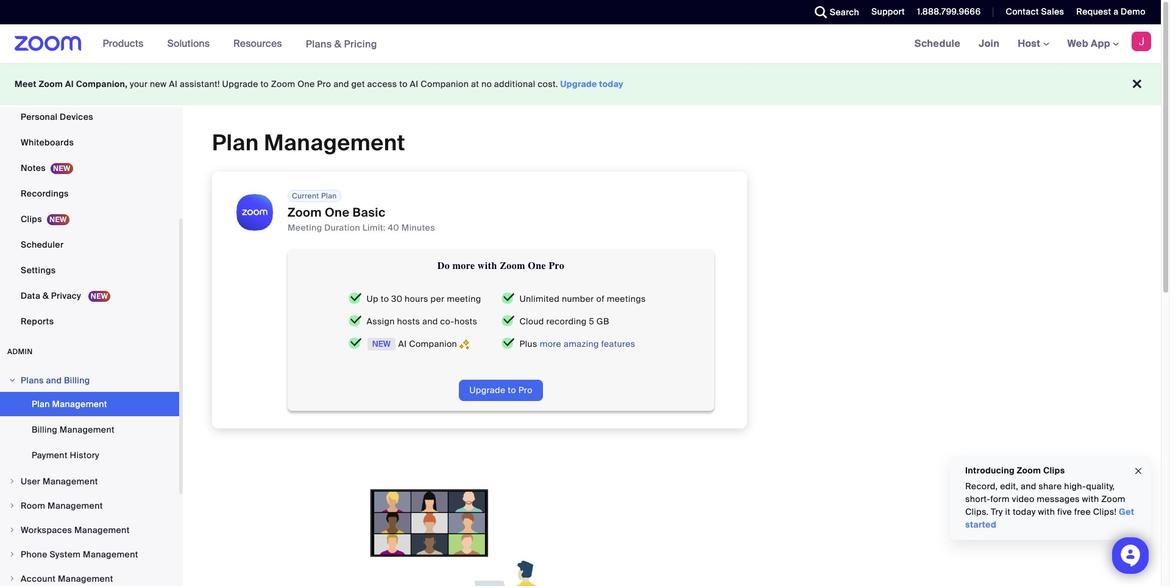 Task type: locate. For each thing, give the bounding box(es) containing it.
1 horizontal spatial pro
[[518, 385, 533, 396]]

more
[[453, 261, 475, 272], [540, 339, 562, 350]]

additional
[[494, 79, 535, 90]]

0 horizontal spatial clips
[[21, 214, 42, 225]]

5
[[589, 316, 594, 327]]

get started link
[[966, 507, 1135, 531]]

pro up unlimited
[[549, 261, 565, 272]]

current
[[292, 191, 319, 201]]

clips up share
[[1043, 466, 1065, 477]]

gb
[[597, 316, 609, 327]]

1 vertical spatial with
[[1082, 494, 1099, 505]]

1 vertical spatial right image
[[9, 552, 16, 559]]

new
[[150, 79, 167, 90]]

schedule
[[915, 37, 961, 50]]

with up free
[[1082, 494, 1099, 505]]

0 vertical spatial billing
[[64, 375, 90, 386]]

1 vertical spatial more
[[540, 339, 562, 350]]

0 vertical spatial &
[[334, 37, 342, 50]]

& right data
[[43, 291, 49, 302]]

right image left phone
[[9, 552, 16, 559]]

right image left account
[[9, 576, 16, 583]]

plus more amazing features
[[520, 339, 636, 350]]

recording
[[546, 316, 587, 327]]

zoom right meet
[[39, 79, 63, 90]]

unlimited number of meetings
[[520, 294, 646, 305]]

right image
[[9, 377, 16, 385], [9, 552, 16, 559]]

2 vertical spatial one
[[528, 261, 546, 272]]

0 horizontal spatial more
[[453, 261, 475, 272]]

billing up plan management link
[[64, 375, 90, 386]]

2 horizontal spatial pro
[[549, 261, 565, 272]]

zoom logo image
[[15, 36, 81, 51]]

high-
[[1064, 482, 1086, 493]]

check_boxesicon image
[[348, 293, 362, 305], [501, 293, 515, 305], [348, 316, 362, 327], [501, 316, 515, 327], [348, 338, 362, 350], [501, 338, 515, 350]]

plans down admin
[[21, 375, 44, 386]]

meeting
[[447, 294, 481, 305]]

and up plan management link
[[46, 375, 62, 386]]

account management
[[21, 574, 113, 585]]

2 horizontal spatial upgrade
[[561, 79, 597, 90]]

0 horizontal spatial hosts
[[397, 316, 420, 327]]

right image left workspaces
[[9, 527, 16, 535]]

whiteboards
[[21, 137, 74, 148]]

plans and billing
[[21, 375, 90, 386]]

right image left room
[[9, 503, 16, 510]]

support link
[[863, 0, 908, 24], [872, 6, 905, 17]]

introducing zoom clips
[[966, 466, 1065, 477]]

payment
[[32, 450, 68, 461]]

1 horizontal spatial billing
[[64, 375, 90, 386]]

clips.
[[966, 507, 989, 518]]

and up video on the right
[[1021, 482, 1037, 493]]

banner
[[0, 24, 1161, 64]]

reports
[[21, 316, 54, 327]]

0 vertical spatial with
[[478, 261, 497, 272]]

more for with
[[453, 261, 475, 272]]

right image inside workspaces management menu item
[[9, 527, 16, 535]]

your
[[130, 79, 148, 90]]

plan management link
[[0, 393, 179, 417]]

0 horizontal spatial plans
[[21, 375, 44, 386]]

zoom up edit,
[[1017, 466, 1041, 477]]

1 horizontal spatial upgrade
[[469, 385, 506, 396]]

plans up meet zoom ai companion, your new ai assistant! upgrade to zoom one pro and get access to ai companion at no additional cost. upgrade today
[[306, 37, 332, 50]]

reports link
[[0, 310, 179, 334]]

1 vertical spatial plans
[[21, 375, 44, 386]]

zoom up clips!
[[1102, 494, 1126, 505]]

0 vertical spatial more
[[453, 261, 475, 272]]

one up unlimited
[[528, 261, 546, 272]]

& inside 'personal menu' menu
[[43, 291, 49, 302]]

1 vertical spatial clips
[[1043, 466, 1065, 477]]

short-
[[966, 494, 991, 505]]

1 vertical spatial one
[[325, 205, 350, 221]]

1 horizontal spatial plan
[[212, 129, 259, 157]]

billing up payment
[[32, 425, 57, 436]]

& left pricing
[[334, 37, 342, 50]]

one left get
[[298, 79, 315, 90]]

hosts down meeting
[[455, 316, 478, 327]]

resources
[[234, 37, 282, 50]]

plans and billing menu
[[0, 393, 179, 469]]

meetings
[[607, 294, 646, 305]]

2 right image from the top
[[9, 503, 16, 510]]

40
[[388, 222, 399, 233]]

account management menu item
[[0, 568, 179, 587]]

0 horizontal spatial one
[[298, 79, 315, 90]]

zoom
[[39, 79, 63, 90], [271, 79, 295, 90], [288, 205, 322, 221], [500, 261, 525, 272], [1017, 466, 1041, 477], [1102, 494, 1126, 505]]

1 horizontal spatial today
[[1013, 507, 1036, 518]]

1 hosts from the left
[[397, 316, 420, 327]]

2 vertical spatial pro
[[518, 385, 533, 396]]

clips up scheduler
[[21, 214, 42, 225]]

zoom up meeting
[[288, 205, 322, 221]]

right image inside plans and billing menu item
[[9, 377, 16, 385]]

notes
[[21, 163, 46, 174]]

billing inside menu
[[32, 425, 57, 436]]

search
[[830, 7, 859, 18]]

and
[[334, 79, 349, 90], [422, 316, 438, 327], [46, 375, 62, 386], [1021, 482, 1037, 493]]

2 horizontal spatial with
[[1082, 494, 1099, 505]]

solutions button
[[167, 24, 215, 63]]

unlimited
[[520, 294, 560, 305]]

workspaces management
[[21, 525, 130, 536]]

0 vertical spatial clips
[[21, 214, 42, 225]]

cloud recording 5 gb
[[520, 316, 609, 327]]

plan management up the 'billing management'
[[32, 399, 107, 410]]

1 horizontal spatial more
[[540, 339, 562, 350]]

user management
[[21, 477, 98, 488]]

companion left at
[[421, 79, 469, 90]]

1 horizontal spatial plan management
[[212, 129, 405, 157]]

right image for workspaces management
[[9, 527, 16, 535]]

privacy
[[51, 291, 81, 302]]

zoom down resources dropdown button
[[271, 79, 295, 90]]

with
[[478, 261, 497, 272], [1082, 494, 1099, 505], [1038, 507, 1055, 518]]

more right plus
[[540, 339, 562, 350]]

management up history
[[60, 425, 115, 436]]

1 right image from the top
[[9, 377, 16, 385]]

right image left user
[[9, 478, 16, 486]]

0 vertical spatial plan
[[212, 129, 259, 157]]

limit:
[[362, 222, 386, 233]]

right image for room management
[[9, 503, 16, 510]]

plan management
[[212, 129, 405, 157], [32, 399, 107, 410]]

right image
[[9, 478, 16, 486], [9, 503, 16, 510], [9, 527, 16, 535], [9, 576, 16, 583]]

plans inside menu item
[[21, 375, 44, 386]]

and inside record, edit, and share high-quality, short-form video messages with zoom clips. try it today with five free clips!
[[1021, 482, 1037, 493]]

0 horizontal spatial pro
[[317, 79, 331, 90]]

1.888.799.9666
[[917, 6, 981, 17]]

check_boxesicon image left the up
[[348, 293, 362, 305]]

& for privacy
[[43, 291, 49, 302]]

right image for user management
[[9, 478, 16, 486]]

0 vertical spatial pro
[[317, 79, 331, 90]]

2 vertical spatial with
[[1038, 507, 1055, 518]]

0 horizontal spatial today
[[599, 79, 624, 90]]

one up the duration
[[325, 205, 350, 221]]

and inside menu item
[[46, 375, 62, 386]]

right image inside phone system management menu item
[[9, 552, 16, 559]]

plan
[[212, 129, 259, 157], [321, 191, 337, 201], [32, 399, 50, 410]]

management up the workspaces management
[[48, 501, 103, 512]]

more right do
[[453, 261, 475, 272]]

started
[[966, 520, 997, 531]]

recordings link
[[0, 182, 179, 206]]

0 horizontal spatial &
[[43, 291, 49, 302]]

recordings
[[21, 188, 69, 199]]

companion down assign hosts and co-hosts
[[409, 339, 457, 350]]

0 horizontal spatial upgrade
[[222, 79, 258, 90]]

0 horizontal spatial with
[[478, 261, 497, 272]]

1 horizontal spatial &
[[334, 37, 342, 50]]

right image down admin
[[9, 377, 16, 385]]

right image inside account management menu item
[[9, 576, 16, 583]]

pro left get
[[317, 79, 331, 90]]

check_boxesicon image left unlimited
[[501, 293, 515, 305]]

1 horizontal spatial plans
[[306, 37, 332, 50]]

right image inside room management menu item
[[9, 503, 16, 510]]

check_boxesicon image left cloud at left
[[501, 316, 515, 327]]

get started
[[966, 507, 1135, 531]]

plans for plans & pricing
[[306, 37, 332, 50]]

one inside meet zoom ai companion, footer
[[298, 79, 315, 90]]

messages
[[1037, 494, 1080, 505]]

1 horizontal spatial one
[[325, 205, 350, 221]]

ai right new tag2icon
[[398, 339, 407, 350]]

banner containing products
[[0, 24, 1161, 64]]

contact sales link
[[997, 0, 1068, 24], [1006, 6, 1064, 17]]

check_boxesicon image left plus
[[501, 338, 515, 350]]

0 vertical spatial one
[[298, 79, 315, 90]]

hours
[[405, 294, 428, 305]]

4 right image from the top
[[9, 576, 16, 583]]

0 vertical spatial plans
[[306, 37, 332, 50]]

pricing
[[344, 37, 377, 50]]

0 vertical spatial right image
[[9, 377, 16, 385]]

phone
[[21, 550, 47, 561]]

1 vertical spatial plan
[[321, 191, 337, 201]]

0 vertical spatial today
[[599, 79, 624, 90]]

pro down plus
[[518, 385, 533, 396]]

billing
[[64, 375, 90, 386], [32, 425, 57, 436]]

zoom up unlimited
[[500, 261, 525, 272]]

0 vertical spatial companion
[[421, 79, 469, 90]]

clips inside 'personal menu' menu
[[21, 214, 42, 225]]

0 horizontal spatial billing
[[32, 425, 57, 436]]

& inside "product information" 'navigation'
[[334, 37, 342, 50]]

amazing
[[564, 339, 599, 350]]

phone system management
[[21, 550, 138, 561]]

workspaces management menu item
[[0, 519, 179, 542]]

upgrade inside button
[[469, 385, 506, 396]]

right image for phone
[[9, 552, 16, 559]]

check_boxesicon image left assign
[[348, 316, 362, 327]]

web app button
[[1068, 37, 1119, 50]]

meet
[[15, 79, 37, 90]]

plans inside "product information" 'navigation'
[[306, 37, 332, 50]]

web
[[1068, 37, 1089, 50]]

1 horizontal spatial hosts
[[455, 316, 478, 327]]

introducing
[[966, 466, 1015, 477]]

1 right image from the top
[[9, 478, 16, 486]]

upgrade today link
[[561, 79, 624, 90]]

more for amazing
[[540, 339, 562, 350]]

to inside button
[[508, 385, 516, 396]]

with down messages
[[1038, 507, 1055, 518]]

management up account management menu item
[[83, 550, 138, 561]]

request
[[1077, 6, 1111, 17]]

profile picture image
[[1132, 32, 1151, 51]]

check_boxesicon image left new tag2icon
[[348, 338, 362, 350]]

0 horizontal spatial plan management
[[32, 399, 107, 410]]

right image inside user management menu item
[[9, 478, 16, 486]]

resources button
[[234, 24, 287, 63]]

to
[[261, 79, 269, 90], [399, 79, 408, 90], [381, 294, 389, 305], [508, 385, 516, 396]]

companion inside footer
[[421, 79, 469, 90]]

personal menu menu
[[0, 0, 179, 335]]

1 vertical spatial &
[[43, 291, 49, 302]]

2 horizontal spatial plan
[[321, 191, 337, 201]]

upgrade to pro
[[469, 385, 533, 396]]

2 vertical spatial plan
[[32, 399, 50, 410]]

plan management up current
[[212, 129, 405, 157]]

get
[[351, 79, 365, 90]]

1 vertical spatial today
[[1013, 507, 1036, 518]]

record,
[[966, 482, 998, 493]]

0 vertical spatial plan management
[[212, 129, 405, 157]]

with up meeting
[[478, 261, 497, 272]]

1 vertical spatial billing
[[32, 425, 57, 436]]

2 right image from the top
[[9, 552, 16, 559]]

zoom inside current plan zoom one basic meeting duration limit: 40 minutes
[[288, 205, 322, 221]]

1 vertical spatial plan management
[[32, 399, 107, 410]]

0 horizontal spatial plan
[[32, 399, 50, 410]]

clips
[[21, 214, 42, 225], [1043, 466, 1065, 477]]

hosts down the hours
[[397, 316, 420, 327]]

plans and billing menu item
[[0, 369, 179, 393]]

and left get
[[334, 79, 349, 90]]

3 right image from the top
[[9, 527, 16, 535]]

pro inside meet zoom ai companion, footer
[[317, 79, 331, 90]]

clips link
[[0, 207, 179, 232]]



Task type: describe. For each thing, give the bounding box(es) containing it.
management inside menu item
[[83, 550, 138, 561]]

products
[[103, 37, 143, 50]]

scheduler
[[21, 240, 64, 251]]

upgrade to pro button
[[459, 380, 543, 402]]

and inside meet zoom ai companion, footer
[[334, 79, 349, 90]]

management up phone system management menu item on the left of page
[[74, 525, 130, 536]]

user management menu item
[[0, 471, 179, 494]]

management up current
[[264, 129, 405, 157]]

features
[[601, 339, 636, 350]]

product information navigation
[[94, 24, 386, 64]]

plan inside menu
[[32, 399, 50, 410]]

app
[[1091, 37, 1111, 50]]

number
[[562, 294, 594, 305]]

quality,
[[1086, 482, 1115, 493]]

check_boxesicon image for cloud
[[501, 316, 515, 327]]

today inside record, edit, and share high-quality, short-form video messages with zoom clips. try it today with five free clips!
[[1013, 507, 1036, 518]]

contact
[[1006, 6, 1039, 17]]

at
[[471, 79, 479, 90]]

video
[[1012, 494, 1035, 505]]

settings link
[[0, 258, 179, 283]]

form
[[991, 494, 1010, 505]]

edit,
[[1000, 482, 1019, 493]]

access
[[367, 79, 397, 90]]

account
[[21, 574, 56, 585]]

1 vertical spatial pro
[[549, 261, 565, 272]]

close image
[[1134, 465, 1144, 479]]

1 vertical spatial companion
[[409, 339, 457, 350]]

try
[[991, 507, 1003, 518]]

support
[[872, 6, 905, 17]]

plans & pricing
[[306, 37, 377, 50]]

join
[[979, 37, 1000, 50]]

room
[[21, 501, 45, 512]]

management down plans and billing menu item
[[52, 399, 107, 410]]

meeting
[[288, 222, 322, 233]]

up
[[367, 294, 379, 305]]

right image for plans
[[9, 377, 16, 385]]

system
[[50, 550, 81, 561]]

free
[[1075, 507, 1091, 518]]

whiteboards link
[[0, 130, 179, 155]]

meetings navigation
[[906, 24, 1161, 64]]

clips!
[[1093, 507, 1117, 518]]

get
[[1119, 507, 1135, 518]]

2 hosts from the left
[[455, 316, 478, 327]]

user
[[21, 477, 40, 488]]

it
[[1005, 507, 1011, 518]]

1 horizontal spatial clips
[[1043, 466, 1065, 477]]

personal devices link
[[0, 105, 179, 129]]

of
[[596, 294, 605, 305]]

side navigation navigation
[[0, 0, 183, 587]]

settings
[[21, 265, 56, 276]]

billing management link
[[0, 418, 179, 443]]

meet zoom ai companion, your new ai assistant! upgrade to zoom one pro and get access to ai companion at no additional cost. upgrade today
[[15, 79, 624, 90]]

per
[[431, 294, 445, 305]]

plan management inside plans and billing menu
[[32, 399, 107, 410]]

host
[[1018, 37, 1043, 50]]

data & privacy link
[[0, 284, 179, 308]]

zoom inside record, edit, and share high-quality, short-form video messages with zoom clips. try it today with five free clips!
[[1102, 494, 1126, 505]]

1 horizontal spatial with
[[1038, 507, 1055, 518]]

ai companion
[[398, 339, 457, 350]]

minutes
[[402, 222, 435, 233]]

admin
[[7, 347, 33, 357]]

meet zoom ai companion, footer
[[0, 63, 1161, 105]]

management down phone system management menu item on the left of page
[[58, 574, 113, 585]]

data & privacy
[[21, 291, 83, 302]]

search button
[[806, 0, 863, 24]]

zoom oneicon image
[[237, 194, 273, 231]]

assign hosts and co-hosts
[[367, 316, 478, 327]]

& for pricing
[[334, 37, 342, 50]]

share
[[1039, 482, 1062, 493]]

personal
[[21, 112, 58, 123]]

data
[[21, 291, 40, 302]]

payment history link
[[0, 444, 179, 468]]

current plan zoom one basic meeting duration limit: 40 minutes
[[288, 191, 435, 233]]

a
[[1114, 6, 1119, 17]]

notes link
[[0, 156, 179, 180]]

today inside meet zoom ai companion, footer
[[599, 79, 624, 90]]

management up room management
[[43, 477, 98, 488]]

ai right new
[[169, 79, 178, 90]]

history
[[70, 450, 99, 461]]

admin menu menu
[[0, 369, 179, 587]]

request a demo
[[1077, 6, 1146, 17]]

co-
[[440, 316, 455, 327]]

solutions
[[167, 37, 210, 50]]

companion,
[[76, 79, 128, 90]]

one inside current plan zoom one basic meeting duration limit: 40 minutes
[[325, 205, 350, 221]]

personal devices
[[21, 112, 93, 123]]

plan inside current plan zoom one basic meeting duration limit: 40 minutes
[[321, 191, 337, 201]]

plans for plans and billing
[[21, 375, 44, 386]]

basic
[[353, 205, 386, 221]]

more amazing features link
[[540, 338, 636, 351]]

devices
[[60, 112, 93, 123]]

duration
[[324, 222, 360, 233]]

room management menu item
[[0, 495, 179, 518]]

do more with zoom one pro
[[437, 261, 565, 272]]

ai right access
[[410, 79, 418, 90]]

up to 30 hours per meeting
[[367, 294, 481, 305]]

ai left the companion,
[[65, 79, 74, 90]]

sales
[[1041, 6, 1064, 17]]

2 horizontal spatial one
[[528, 261, 546, 272]]

phone system management menu item
[[0, 544, 179, 567]]

check_boxesicon image for unlimited
[[501, 293, 515, 305]]

check_boxesicon image for up
[[348, 293, 362, 305]]

pro inside button
[[518, 385, 533, 396]]

demo
[[1121, 6, 1146, 17]]

no
[[481, 79, 492, 90]]

scheduler link
[[0, 233, 179, 257]]

billing inside menu item
[[64, 375, 90, 386]]

payment history
[[32, 450, 99, 461]]

new tag2icon image
[[367, 338, 396, 351]]

and left "co-"
[[422, 316, 438, 327]]

cost.
[[538, 79, 558, 90]]

right image for account management
[[9, 576, 16, 583]]

check_boxesicon image for assign
[[348, 316, 362, 327]]

ai starsicon image
[[460, 338, 469, 351]]

schedule link
[[906, 24, 970, 63]]

billing management
[[32, 425, 115, 436]]



Task type: vqa. For each thing, say whether or not it's contained in the screenshot.
more for amazing
yes



